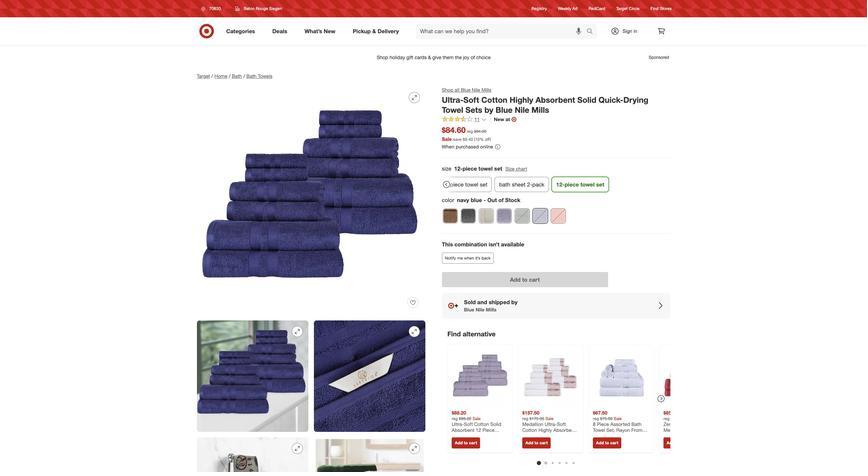 Task type: locate. For each thing, give the bounding box(es) containing it.
$94.00
[[474, 129, 487, 134]]

reg for $157.50
[[522, 416, 528, 421]]

home link
[[214, 73, 227, 79]]

find stores link
[[651, 6, 672, 12]]

3-
[[445, 181, 450, 188]]

1 horizontal spatial target
[[616, 6, 628, 11]]

blue down sold
[[464, 307, 474, 312]]

/ left bath link
[[229, 73, 230, 79]]

find inside find stores link
[[651, 6, 659, 11]]

by
[[485, 105, 493, 114], [511, 299, 518, 306]]

12- right "pack"
[[556, 181, 564, 188]]

reg inside $67.50 reg $75.00 sale
[[593, 416, 599, 421]]

0 vertical spatial solid
[[577, 95, 596, 105]]

this combination isn't available
[[442, 241, 524, 248]]

categories link
[[220, 24, 264, 39]]

siegen
[[269, 6, 282, 11]]

mills down highly
[[532, 105, 549, 114]]

bath sheet 2-pack link
[[495, 177, 549, 192]]

reg up "9.40"
[[467, 129, 473, 134]]

reg inside the $84.60 reg $94.00 sale save $ 9.40 ( 10 % off )
[[467, 129, 473, 134]]

reg down $67.50
[[593, 416, 599, 421]]

cart for $157.50
[[539, 440, 548, 445]]

target left circle
[[616, 6, 628, 11]]

$67.50
[[593, 410, 607, 416]]

new right what's
[[324, 28, 335, 34]]

pickup & delivery link
[[347, 24, 408, 39]]

quick-
[[599, 95, 623, 105]]

ad
[[572, 6, 578, 11]]

0 vertical spatial -
[[484, 197, 486, 204]]

drying
[[623, 95, 648, 105]]

0 horizontal spatial bath
[[232, 73, 242, 79]]

0 horizontal spatial target
[[197, 73, 210, 79]]

to for $88.20
[[464, 440, 468, 445]]

absorbent up 'assorted'
[[452, 427, 474, 433]]

sale inside the $84.60 reg $94.00 sale save $ 9.40 ( 10 % off )
[[442, 136, 452, 142]]

add inside fulfillment "region"
[[510, 276, 521, 283]]

add to cart for $157.50
[[525, 440, 548, 445]]

what's new
[[305, 28, 335, 34]]

0 vertical spatial towel
[[442, 105, 463, 114]]

pickup
[[353, 28, 371, 34]]

sale right $75.00
[[614, 416, 622, 421]]

add to cart for $88.20
[[455, 440, 477, 445]]

set inside 'link'
[[480, 181, 487, 188]]

blue inside "sold and shipped by blue nile mills"
[[464, 307, 474, 312]]

deals
[[272, 28, 287, 34]]

1 horizontal spatial set
[[494, 165, 502, 172]]

0 vertical spatial find
[[651, 6, 659, 11]]

target
[[616, 6, 628, 11], [197, 73, 210, 79]]

$84.60 reg $94.00 sale save $ 9.40 ( 10 % off )
[[442, 125, 491, 142]]

1 vertical spatial soft
[[464, 421, 473, 427]]

1 horizontal spatial /
[[229, 73, 230, 79]]

absorbent right highly
[[536, 95, 575, 105]]

home
[[214, 73, 227, 79]]

0 horizontal spatial towel
[[442, 105, 463, 114]]

towel
[[479, 165, 493, 172], [465, 181, 478, 188], [580, 181, 595, 188]]

sale inside $67.50 reg $75.00 sale
[[614, 416, 622, 421]]

find left alternative
[[447, 330, 461, 338]]

all
[[455, 87, 459, 93]]

nile down the and
[[476, 307, 485, 312]]

add for $88.20
[[455, 440, 463, 445]]

add to cart button down 12
[[452, 438, 480, 449]]

reg inside $85.99 reg
[[663, 416, 670, 421]]

absorbent inside $88.20 reg $98.00 sale ultra-soft cotton solid absorbent 12 piece assorted towel set, wisteria - blue nile mills
[[452, 427, 474, 433]]

find left stores
[[651, 6, 659, 11]]

deals link
[[266, 24, 296, 39]]

sale right the $98.00
[[472, 416, 481, 421]]

1 horizontal spatial new
[[494, 116, 504, 122]]

ultra- inside shop all blue nile mills ultra-soft cotton highly absorbent solid quick-drying towel sets by blue nile mills
[[442, 95, 463, 105]]

- left out
[[484, 197, 486, 204]]

reg for $85.99
[[663, 416, 670, 421]]

ultra- down $88.20
[[452, 421, 464, 427]]

chart
[[516, 166, 527, 172]]

nile right the all
[[472, 87, 480, 93]]

add to cart inside fulfillment "region"
[[510, 276, 540, 283]]

weekly
[[558, 6, 571, 11]]

add for $157.50
[[525, 440, 533, 445]]

blue up new at
[[496, 105, 513, 114]]

soft
[[463, 95, 479, 105], [464, 421, 473, 427]]

group containing size
[[274, 165, 670, 195]]

1 vertical spatial by
[[511, 299, 518, 306]]

$85.99
[[663, 410, 678, 416]]

1 horizontal spatial towel
[[473, 433, 485, 439]]

target left home link
[[197, 73, 210, 79]]

ultra- inside $88.20 reg $98.00 sale ultra-soft cotton solid absorbent 12 piece assorted towel set, wisteria - blue nile mills
[[452, 421, 464, 427]]

1 vertical spatial solid
[[490, 421, 501, 427]]

soft inside $88.20 reg $98.00 sale ultra-soft cotton solid absorbent 12 piece assorted towel set, wisteria - blue nile mills
[[464, 421, 473, 427]]

0 vertical spatial absorbent
[[536, 95, 575, 105]]

navy blue - out of stock image
[[533, 209, 547, 223]]

add to cart button up shipped
[[442, 272, 608, 287]]

target circle link
[[616, 6, 640, 12]]

soft up sets
[[463, 95, 479, 105]]

it's
[[475, 255, 480, 261]]

towel inside 'link'
[[465, 181, 478, 188]]

0 vertical spatial cotton
[[481, 95, 507, 105]]

add to cart button for $157.50
[[522, 438, 551, 449]]

reg down $85.99
[[663, 416, 670, 421]]

advertisement region
[[191, 49, 676, 66]]

chocolate image
[[443, 209, 457, 223]]

1 horizontal spatial bath
[[246, 73, 257, 79]]

0 horizontal spatial absorbent
[[452, 427, 474, 433]]

reg down $157.50
[[522, 416, 528, 421]]

blue right the all
[[461, 87, 471, 93]]

0 horizontal spatial by
[[485, 105, 493, 114]]

/ left the home
[[211, 73, 213, 79]]

12
[[476, 427, 481, 433]]

2 horizontal spatial set
[[596, 181, 604, 188]]

12- right size at top right
[[454, 165, 463, 172]]

1 horizontal spatial by
[[511, 299, 518, 306]]

0 vertical spatial new
[[324, 28, 335, 34]]

reg inside $88.20 reg $98.00 sale ultra-soft cotton solid absorbent 12 piece assorted towel set, wisteria - blue nile mills
[[452, 416, 458, 421]]

0 horizontal spatial find
[[447, 330, 461, 338]]

0 horizontal spatial -
[[470, 439, 472, 445]]

1 vertical spatial 12-
[[556, 181, 564, 188]]

assorted
[[452, 433, 471, 439]]

11 link
[[442, 116, 487, 124]]

0 horizontal spatial set
[[480, 181, 487, 188]]

bath left towels
[[246, 73, 257, 79]]

mills inside "sold and shipped by blue nile mills"
[[486, 307, 497, 312]]

by inside shop all blue nile mills ultra-soft cotton highly absorbent solid quick-drying towel sets by blue nile mills
[[485, 105, 493, 114]]

0 vertical spatial soft
[[463, 95, 479, 105]]

1 / from the left
[[211, 73, 213, 79]]

solid left quick-
[[577, 95, 596, 105]]

reg for $84.60
[[467, 129, 473, 134]]

forest green - out of stock image
[[515, 209, 529, 223]]

1 vertical spatial absorbent
[[452, 427, 474, 433]]

0 horizontal spatial 12-
[[454, 165, 463, 172]]

when
[[442, 144, 454, 150]]

ultra-soft cotton highly absorbent solid quick-drying towel sets by blue nile mills, 3 of 8 image
[[314, 321, 425, 432]]

add
[[510, 276, 521, 283], [455, 440, 463, 445], [525, 440, 533, 445], [596, 440, 604, 445]]

1 vertical spatial ultra-
[[452, 421, 464, 427]]

mills down set,
[[494, 439, 504, 445]]

What can we help you find? suggestions appear below search field
[[416, 24, 588, 39]]

0 vertical spatial by
[[485, 105, 493, 114]]

ultra-
[[442, 95, 463, 105], [452, 421, 464, 427]]

by right shipped
[[511, 299, 518, 306]]

weekly ad
[[558, 6, 578, 11]]

1 horizontal spatial solid
[[577, 95, 596, 105]]

1 horizontal spatial -
[[484, 197, 486, 204]]

sale right $175.00
[[545, 416, 553, 421]]

size chart button
[[505, 165, 528, 173]]

10
[[475, 137, 480, 142]]

new inside "link"
[[324, 28, 335, 34]]

when purchased online
[[442, 144, 493, 150]]

reg down $88.20
[[452, 416, 458, 421]]

ultra-soft cotton solid absorbent 12 piece assorted towel set, wisteria - blue nile mills image
[[452, 349, 508, 406]]

pack
[[532, 181, 544, 188]]

cotton
[[481, 95, 507, 105], [474, 421, 489, 427]]

ultra- down the all
[[442, 95, 463, 105]]

solid up 'piece'
[[490, 421, 501, 427]]

1 vertical spatial towel
[[473, 433, 485, 439]]

towel up 11 link
[[442, 105, 463, 114]]

nile
[[472, 87, 480, 93], [515, 105, 529, 114], [476, 307, 485, 312], [485, 439, 493, 445]]

add to cart button down $175.00
[[522, 438, 551, 449]]

add to cart button inside fulfillment "region"
[[442, 272, 608, 287]]

cotton inside shop all blue nile mills ultra-soft cotton highly absorbent solid quick-drying towel sets by blue nile mills
[[481, 95, 507, 105]]

- right wisteria
[[470, 439, 472, 445]]

towel down 12
[[473, 433, 485, 439]]

$157.50 reg $175.00 sale
[[522, 410, 553, 421]]

piece right "pack"
[[564, 181, 579, 188]]

cotton up new at
[[481, 95, 507, 105]]

registry link
[[532, 6, 547, 12]]

blue inside $88.20 reg $98.00 sale ultra-soft cotton solid absorbent 12 piece assorted towel set, wisteria - blue nile mills
[[474, 439, 483, 445]]

solid
[[577, 95, 596, 105], [490, 421, 501, 427]]

reg inside the $157.50 reg $175.00 sale
[[522, 416, 528, 421]]

nile inside "sold and shipped by blue nile mills"
[[476, 307, 485, 312]]

ultra-soft cotton highly absorbent solid quick-drying towel sets by blue nile mills, 1 of 8 image
[[197, 87, 425, 315]]

2 horizontal spatial towel
[[580, 181, 595, 188]]

mills up sets
[[482, 87, 491, 93]]

baton
[[244, 6, 255, 11]]

0 horizontal spatial new
[[324, 28, 335, 34]]

1 vertical spatial cotton
[[474, 421, 489, 427]]

color navy blue - out of stock
[[442, 197, 520, 204]]

nile down set,
[[485, 439, 493, 445]]

bath right the home
[[232, 73, 242, 79]]

sale inside $88.20 reg $98.00 sale ultra-soft cotton solid absorbent 12 piece assorted towel set, wisteria - blue nile mills
[[472, 416, 481, 421]]

towel
[[442, 105, 463, 114], [473, 433, 485, 439]]

add to cart button down $75.00
[[593, 438, 621, 449]]

1 vertical spatial -
[[470, 439, 472, 445]]

isn't
[[489, 241, 500, 248]]

by right sets
[[485, 105, 493, 114]]

soft up 'assorted'
[[464, 421, 473, 427]]

group
[[274, 165, 670, 195]]

2-
[[527, 181, 532, 188]]

/ right bath link
[[243, 73, 245, 79]]

$
[[463, 137, 465, 142]]

1 horizontal spatial find
[[651, 6, 659, 11]]

new left at
[[494, 116, 504, 122]]

piece inside 'link'
[[450, 181, 464, 188]]

sale up when
[[442, 136, 452, 142]]

0 horizontal spatial /
[[211, 73, 213, 79]]

mills down shipped
[[486, 307, 497, 312]]

add to cart for $67.50
[[596, 440, 618, 445]]

1 vertical spatial find
[[447, 330, 461, 338]]

save
[[453, 137, 462, 142]]

0 vertical spatial ultra-
[[442, 95, 463, 105]]

sign in link
[[605, 24, 648, 39]]

redcard link
[[589, 6, 605, 12]]

$175.00
[[529, 416, 544, 421]]

2 horizontal spatial /
[[243, 73, 245, 79]]

12-piece towel set
[[556, 181, 604, 188]]

absorbent inside shop all blue nile mills ultra-soft cotton highly absorbent solid quick-drying towel sets by blue nile mills
[[536, 95, 575, 105]]

$157.50
[[522, 410, 539, 416]]

sale for $67.50
[[614, 416, 622, 421]]

shipped
[[489, 299, 510, 306]]

sale inside the $157.50 reg $175.00 sale
[[545, 416, 553, 421]]

blue down 12
[[474, 439, 483, 445]]

2 bath from the left
[[246, 73, 257, 79]]

redcard
[[589, 6, 605, 11]]

0 horizontal spatial towel
[[465, 181, 478, 188]]

registry
[[532, 6, 547, 11]]

1 horizontal spatial absorbent
[[536, 95, 575, 105]]

piece
[[482, 427, 494, 433]]

when
[[464, 255, 474, 261]]

1 vertical spatial target
[[197, 73, 210, 79]]

find for find stores
[[651, 6, 659, 11]]

(
[[474, 137, 475, 142]]

- inside $88.20 reg $98.00 sale ultra-soft cotton solid absorbent 12 piece assorted towel set, wisteria - blue nile mills
[[470, 439, 472, 445]]

reg
[[467, 129, 473, 134], [452, 416, 458, 421], [522, 416, 528, 421], [593, 416, 599, 421], [663, 416, 670, 421]]

1 horizontal spatial 12-
[[556, 181, 564, 188]]

0 vertical spatial 12-
[[454, 165, 463, 172]]

0 vertical spatial target
[[616, 6, 628, 11]]

3-piece towel set
[[445, 181, 487, 188]]

image gallery element
[[197, 87, 425, 472]]

and
[[477, 299, 487, 306]]

0 horizontal spatial solid
[[490, 421, 501, 427]]

piece up navy
[[450, 181, 464, 188]]

medallion ultra-soft cotton highly absorbent 12 piece jacquard towel set, white-emberglow - blue nile mills image
[[522, 349, 579, 406]]

cotton up 12
[[474, 421, 489, 427]]



Task type: describe. For each thing, give the bounding box(es) containing it.
find alternative
[[447, 330, 496, 338]]

add for $67.50
[[596, 440, 604, 445]]

weekly ad link
[[558, 6, 578, 12]]

find for find alternative
[[447, 330, 461, 338]]

shop all blue nile mills ultra-soft cotton highly absorbent solid quick-drying towel sets by blue nile mills
[[442, 87, 648, 114]]

12- inside 12-piece towel set link
[[556, 181, 564, 188]]

sign
[[623, 28, 632, 34]]

2 / from the left
[[229, 73, 230, 79]]

towel for 12-piece towel set
[[580, 181, 595, 188]]

nile inside $88.20 reg $98.00 sale ultra-soft cotton solid absorbent 12 piece assorted towel set, wisteria - blue nile mills
[[485, 439, 493, 445]]

target for target circle
[[616, 6, 628, 11]]

cart for $67.50
[[610, 440, 618, 445]]

what's new link
[[299, 24, 344, 39]]

set,
[[486, 433, 495, 439]]

sold and shipped by blue nile mills
[[464, 299, 518, 312]]

stock
[[505, 197, 520, 204]]

%
[[480, 137, 484, 142]]

of
[[499, 197, 504, 204]]

sign in
[[623, 28, 637, 34]]

sets
[[466, 105, 482, 114]]

out
[[487, 197, 497, 204]]

1 horizontal spatial towel
[[479, 165, 493, 172]]

to inside fulfillment "region"
[[522, 276, 527, 283]]

purchased
[[456, 144, 479, 150]]

blue
[[471, 197, 482, 204]]

70820 button
[[197, 2, 228, 15]]

1 vertical spatial new
[[494, 116, 504, 122]]

8 piece assorted bath towel set, rayon from bamboo and cotton, ultra-soft solid terry towels with dobby border, white - blue nile mills image
[[593, 349, 650, 406]]

reg for $67.50
[[593, 416, 599, 421]]

size 12-piece towel set size chart
[[442, 165, 527, 172]]

baton rouge siegen
[[244, 6, 282, 11]]

categories
[[226, 28, 255, 34]]

$88.20
[[452, 410, 466, 416]]

available
[[501, 241, 524, 248]]

search button
[[583, 24, 600, 40]]

bath towels link
[[246, 73, 272, 79]]

3-piece towel set link
[[440, 177, 492, 192]]

piece up 3-piece towel set
[[463, 165, 477, 172]]

$67.50 reg $75.00 sale
[[593, 410, 622, 421]]

nile down highly
[[515, 105, 529, 114]]

navy
[[457, 197, 469, 204]]

shop
[[442, 87, 453, 93]]

sheet
[[512, 181, 525, 188]]

$85.99 reg
[[663, 410, 678, 421]]

highly
[[510, 95, 533, 105]]

notify me when it's back
[[445, 255, 491, 261]]

3 / from the left
[[243, 73, 245, 79]]

ultra-soft cotton highly absorbent solid quick-drying towel sets by blue nile mills, 2 of 8 image
[[197, 321, 308, 432]]

what's
[[305, 28, 322, 34]]

notify me when it's back button
[[442, 253, 494, 264]]

to for $67.50
[[605, 440, 609, 445]]

set for 3-piece towel set
[[480, 181, 487, 188]]

fulfillment region
[[442, 241, 670, 319]]

$98.00
[[459, 416, 471, 421]]

ultra-soft cotton highly absorbent solid quick-drying towel sets by blue nile mills, 4 of 8 image
[[197, 438, 308, 472]]

$75.00
[[600, 416, 612, 421]]

1 bath from the left
[[232, 73, 242, 79]]

new at
[[494, 116, 510, 122]]

sale for $88.20
[[472, 416, 481, 421]]

size
[[442, 165, 452, 172]]

reg for $88.20
[[452, 416, 458, 421]]

12-piece towel set link
[[552, 177, 609, 192]]

towel inside shop all blue nile mills ultra-soft cotton highly absorbent solid quick-drying towel sets by blue nile mills
[[442, 105, 463, 114]]

at
[[506, 116, 510, 122]]

to for $157.50
[[534, 440, 538, 445]]

this
[[442, 241, 453, 248]]

11
[[474, 116, 480, 122]]

notify
[[445, 255, 456, 261]]

ivory image
[[479, 209, 493, 223]]

by inside "sold and shipped by blue nile mills"
[[511, 299, 518, 306]]

baton rouge siegen button
[[231, 2, 287, 15]]

target / home / bath / bath towels
[[197, 73, 272, 79]]

piece for 12-piece towel set
[[564, 181, 579, 188]]

sale for $84.60
[[442, 136, 452, 142]]

find stores
[[651, 6, 672, 11]]

combination
[[455, 241, 487, 248]]

piece for 3-piece towel set
[[450, 181, 464, 188]]

soft inside shop all blue nile mills ultra-soft cotton highly absorbent solid quick-drying towel sets by blue nile mills
[[463, 95, 479, 105]]

search
[[583, 28, 600, 35]]

color
[[442, 197, 454, 204]]

back
[[482, 255, 491, 261]]

&
[[372, 28, 376, 34]]

charcoal image
[[461, 209, 475, 223]]

towels
[[258, 73, 272, 79]]

add to cart button for $88.20
[[452, 438, 480, 449]]

solid inside $88.20 reg $98.00 sale ultra-soft cotton solid absorbent 12 piece assorted towel set, wisteria - blue nile mills
[[490, 421, 501, 427]]

set for 12-piece towel set
[[596, 181, 604, 188]]

circle
[[629, 6, 640, 11]]

delivery
[[378, 28, 399, 34]]

bath
[[499, 181, 510, 188]]

wisteria image
[[497, 209, 511, 223]]

cotton inside $88.20 reg $98.00 sale ultra-soft cotton solid absorbent 12 piece assorted towel set, wisteria - blue nile mills
[[474, 421, 489, 427]]

in
[[634, 28, 637, 34]]

off
[[485, 137, 490, 142]]

bath link
[[232, 73, 242, 79]]

target circle
[[616, 6, 640, 11]]

cart inside fulfillment "region"
[[529, 276, 540, 283]]

zero twist cotton medium weight 12 piece bathroom towel set, cranberry - blue nile mills image
[[663, 349, 720, 406]]

mills inside $88.20 reg $98.00 sale ultra-soft cotton solid absorbent 12 piece assorted towel set, wisteria - blue nile mills
[[494, 439, 504, 445]]

sold
[[464, 299, 476, 306]]

sale for $157.50
[[545, 416, 553, 421]]

online
[[480, 144, 493, 150]]

tangerine - out of stock image
[[551, 209, 565, 223]]

9.40
[[465, 137, 473, 142]]

cart for $88.20
[[469, 440, 477, 445]]

rouge
[[256, 6, 268, 11]]

towel inside $88.20 reg $98.00 sale ultra-soft cotton solid absorbent 12 piece assorted towel set, wisteria - blue nile mills
[[473, 433, 485, 439]]

alternative
[[463, 330, 496, 338]]

target for target / home / bath / bath towels
[[197, 73, 210, 79]]

ultra-soft cotton highly absorbent solid quick-drying towel sets by blue nile mills, 5 of 8 image
[[314, 438, 425, 472]]

stores
[[660, 6, 672, 11]]

add to cart button for $67.50
[[593, 438, 621, 449]]

me
[[457, 255, 463, 261]]

$88.20 reg $98.00 sale ultra-soft cotton solid absorbent 12 piece assorted towel set, wisteria - blue nile mills
[[452, 410, 504, 445]]

solid inside shop all blue nile mills ultra-soft cotton highly absorbent solid quick-drying towel sets by blue nile mills
[[577, 95, 596, 105]]

towel for 3-piece towel set
[[465, 181, 478, 188]]

wisteria
[[452, 439, 469, 445]]



Task type: vqa. For each thing, say whether or not it's contained in the screenshot.
rightmost a
no



